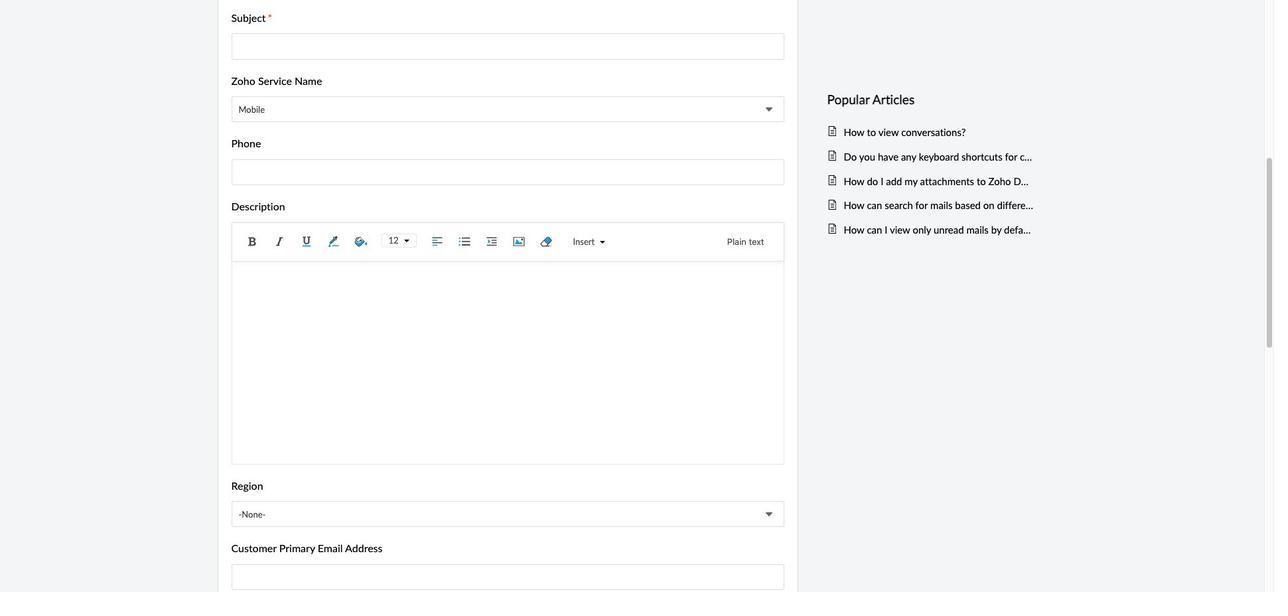 Task type: describe. For each thing, give the bounding box(es) containing it.
bold (ctrl+b) image
[[242, 232, 262, 251]]

insert options image
[[595, 240, 606, 245]]

font color image
[[324, 232, 344, 251]]

underline (ctrl+u) image
[[296, 232, 316, 251]]

insert image image
[[509, 232, 529, 251]]

italic (ctrl+i) image
[[269, 232, 289, 251]]

indent image
[[482, 232, 502, 251]]



Task type: vqa. For each thing, say whether or not it's contained in the screenshot.
Indent icon
yes



Task type: locate. For each thing, give the bounding box(es) containing it.
clear formatting image
[[536, 232, 556, 251]]

lists image
[[455, 232, 474, 251]]

heading
[[828, 90, 1034, 110]]

font size image
[[399, 238, 409, 243]]

align image
[[427, 232, 447, 251]]

background color image
[[351, 232, 371, 251]]



